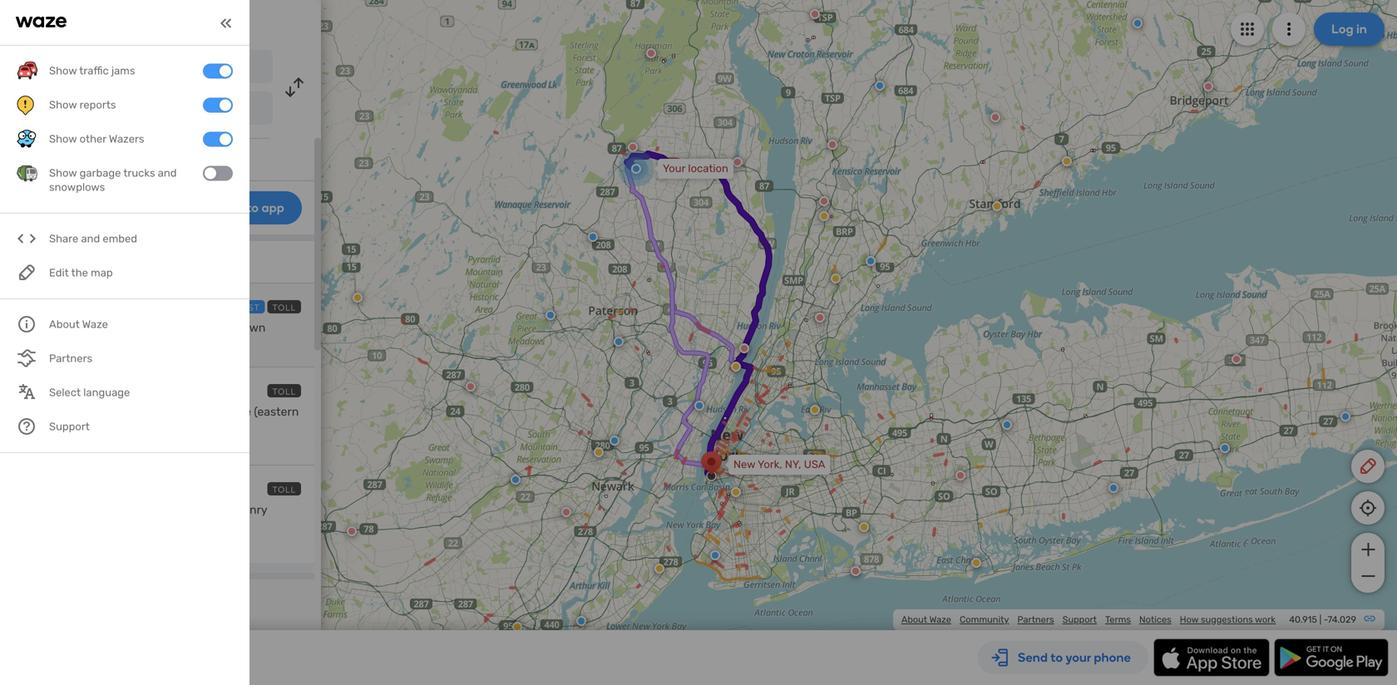 Task type: vqa. For each thing, say whether or not it's contained in the screenshot.
THE 5 4 3 2 1
no



Task type: locate. For each thing, give the bounding box(es) containing it.
location image
[[17, 98, 37, 118]]

sr- for 1h 16m
[[47, 405, 66, 419]]

support
[[1063, 614, 1097, 626]]

1h left 15m
[[47, 298, 60, 316]]

toll right best
[[273, 303, 296, 313]]

1 vertical spatial toll
[[273, 387, 296, 397]]

0 vertical spatial 1h
[[47, 298, 60, 316]]

share and embed
[[49, 232, 137, 245]]

toll down (eastern at the left bottom of the page
[[273, 485, 296, 495]]

s down 16m
[[80, 405, 88, 419]]

sr- inside the sr-17 s paramus; i-95 s • nj turnpike (eastern spur) ridgefield
[[47, 405, 66, 419]]

pkwy right interstate
[[157, 321, 186, 335]]

location inside your location new york, ny, usa
[[688, 162, 729, 175]]

teaneck;
[[184, 503, 232, 517]]

17 for 1h 16m
[[66, 405, 77, 419]]

3 toll from the top
[[273, 485, 296, 495]]

palisades
[[47, 321, 98, 335]]

community
[[960, 614, 1010, 626]]

sr- up spur)
[[47, 405, 66, 419]]

17 for toll
[[66, 503, 77, 517]]

embed
[[103, 232, 137, 245]]

17 inside sr-17 s paramus; sr-4 e teaneck; henry hudson pkwy s manhattan
[[66, 503, 77, 517]]

17 inside the sr-17 s paramus; i-95 s • nj turnpike (eastern spur) ridgefield
[[66, 405, 77, 419]]

toll
[[273, 303, 296, 313], [273, 387, 296, 397], [273, 485, 296, 495]]

pkwy right hudson
[[91, 518, 120, 531]]

-
[[1324, 614, 1328, 626]]

2 vertical spatial toll
[[273, 485, 296, 495]]

about
[[902, 614, 928, 626]]

1 horizontal spatial location
[[688, 162, 729, 175]]

your inside your location new york, ny, usa
[[663, 162, 686, 175]]

0 horizontal spatial ny,
[[116, 104, 131, 116]]

sr- up hudson
[[47, 503, 66, 517]]

york
[[87, 103, 110, 116]]

0 vertical spatial pkwy
[[157, 321, 186, 335]]

41.2
[[47, 341, 67, 353]]

share
[[49, 232, 78, 245]]

95
[[153, 405, 167, 419]]

1 vertical spatial new
[[734, 458, 756, 471]]

0 vertical spatial your
[[61, 61, 85, 75]]

new left york,
[[734, 458, 756, 471]]

1 17 from the top
[[66, 405, 77, 419]]

community link
[[960, 614, 1010, 626]]

zoom out image
[[1358, 567, 1379, 587]]

17 up hudson
[[66, 503, 77, 517]]

0 vertical spatial usa
[[134, 104, 154, 116]]

at
[[128, 387, 138, 399]]

s left orangetown
[[189, 321, 196, 335]]

new york ny, usa
[[61, 103, 154, 116]]

usa inside your location new york, ny, usa
[[804, 458, 826, 471]]

work
[[1256, 614, 1276, 626]]

1 vertical spatial 17
[[66, 503, 77, 517]]

new inside your location new york, ny, usa
[[734, 458, 756, 471]]

0 vertical spatial ny,
[[116, 104, 131, 116]]

|
[[1320, 614, 1322, 626]]

miles
[[70, 341, 100, 353]]

0 horizontal spatial usa
[[134, 104, 154, 116]]

paramus; inside the sr-17 s paramus; i-95 s • nj turnpike (eastern spur) ridgefield
[[90, 405, 141, 419]]

1 horizontal spatial usa
[[804, 458, 826, 471]]

your inside button
[[61, 61, 85, 75]]

code image
[[17, 229, 37, 250]]

your
[[61, 61, 85, 75], [663, 162, 686, 175]]

1 vertical spatial 1h
[[47, 382, 60, 400]]

link image
[[1364, 612, 1377, 626]]

2 1h from the top
[[47, 382, 60, 400]]

ny, right york,
[[785, 458, 802, 471]]

2 toll from the top
[[273, 387, 296, 397]]

your location
[[61, 61, 131, 75]]

ny,
[[116, 104, 131, 116], [785, 458, 802, 471]]

suggestions
[[1202, 614, 1254, 626]]

1 1h from the top
[[47, 298, 60, 316]]

pm
[[162, 387, 177, 399]]

location
[[88, 61, 131, 75], [688, 162, 729, 175]]

usa inside new york ny, usa
[[134, 104, 154, 116]]

0 horizontal spatial pkwy
[[91, 518, 120, 531]]

usa right york,
[[804, 458, 826, 471]]

toll up (eastern at the left bottom of the page
[[273, 387, 296, 397]]

2 paramus; from the top
[[90, 503, 141, 517]]

74.029
[[1328, 614, 1357, 626]]

paramus; for toll
[[90, 503, 141, 517]]

•
[[180, 405, 184, 419]]

orangetown
[[199, 321, 266, 335]]

usa right york
[[134, 104, 154, 116]]

driving directions
[[99, 13, 222, 31]]

best
[[236, 303, 260, 313]]

1 horizontal spatial ny,
[[785, 458, 802, 471]]

sr- for toll
[[47, 503, 66, 517]]

1 horizontal spatial new
[[734, 458, 756, 471]]

1 vertical spatial pkwy
[[91, 518, 120, 531]]

2 17 from the top
[[66, 503, 77, 517]]

17 up spur)
[[66, 405, 77, 419]]

sr-
[[47, 405, 66, 419], [47, 503, 66, 517], [144, 503, 165, 517]]

0 horizontal spatial new
[[61, 103, 84, 116]]

s
[[189, 321, 196, 335], [80, 405, 88, 419], [169, 405, 177, 419], [80, 503, 88, 517], [123, 518, 130, 531]]

0 vertical spatial location
[[88, 61, 131, 75]]

your for your location
[[61, 61, 85, 75]]

notices link
[[1140, 614, 1172, 626]]

turnpike
[[205, 405, 251, 419]]

paramus; up ridgefield
[[90, 405, 141, 419]]

paramus; inside sr-17 s paramus; sr-4 e teaneck; henry hudson pkwy s manhattan
[[90, 503, 141, 517]]

0 horizontal spatial your
[[61, 61, 85, 75]]

1 horizontal spatial your
[[663, 162, 686, 175]]

15m
[[63, 298, 90, 316]]

(eastern
[[254, 405, 299, 419]]

waze
[[930, 614, 952, 626]]

1 vertical spatial location
[[688, 162, 729, 175]]

0 vertical spatial 17
[[66, 405, 77, 419]]

0 vertical spatial paramus;
[[90, 405, 141, 419]]

1h
[[47, 298, 60, 316], [47, 382, 60, 400]]

your location button
[[48, 50, 273, 83]]

ny, right york
[[116, 104, 131, 116]]

pkwy
[[157, 321, 186, 335], [91, 518, 120, 531]]

your location new york, ny, usa
[[663, 162, 826, 471]]

0 vertical spatial toll
[[273, 303, 296, 313]]

palisades interstate pkwy s orangetown 41.2 miles
[[47, 321, 266, 353]]

terms
[[1106, 614, 1132, 626]]

paramus; up manhattan
[[90, 503, 141, 517]]

henry
[[235, 503, 267, 517]]

paramus;
[[90, 405, 141, 419], [90, 503, 141, 517]]

how
[[1180, 614, 1199, 626]]

1 vertical spatial usa
[[804, 458, 826, 471]]

new
[[61, 103, 84, 116], [734, 458, 756, 471]]

support link
[[1063, 614, 1097, 626]]

usa
[[134, 104, 154, 116], [804, 458, 826, 471]]

1 vertical spatial paramus;
[[90, 503, 141, 517]]

paramus; for 1h 16m
[[90, 405, 141, 419]]

1 vertical spatial ny,
[[785, 458, 802, 471]]

1h left 16m
[[47, 382, 60, 400]]

1 vertical spatial your
[[663, 162, 686, 175]]

1 horizontal spatial pkwy
[[157, 321, 186, 335]]

17
[[66, 405, 77, 419], [66, 503, 77, 517]]

4
[[165, 503, 172, 517]]

current location image
[[17, 57, 37, 77]]

location inside button
[[88, 61, 131, 75]]

1 paramus; from the top
[[90, 405, 141, 419]]

location for your location new york, ny, usa
[[688, 162, 729, 175]]

routes
[[12, 257, 48, 271]]

1h for 1h 15m
[[47, 298, 60, 316]]

new left york
[[61, 103, 84, 116]]

0 horizontal spatial location
[[88, 61, 131, 75]]



Task type: describe. For each thing, give the bounding box(es) containing it.
s inside palisades interstate pkwy s orangetown 41.2 miles
[[189, 321, 196, 335]]

1 toll from the top
[[273, 303, 296, 313]]

nj
[[187, 405, 202, 419]]

terms link
[[1106, 614, 1132, 626]]

notices
[[1140, 614, 1172, 626]]

arrive
[[96, 387, 126, 399]]

40.915
[[1290, 614, 1318, 626]]

and
[[81, 232, 100, 245]]

pencil image
[[1359, 457, 1379, 477]]

share and embed link
[[17, 222, 233, 256]]

1h for 1h 16m arrive at 2:51 pm
[[47, 382, 60, 400]]

how suggestions work link
[[1180, 614, 1276, 626]]

hudson
[[47, 518, 89, 531]]

ny, inside your location new york, ny, usa
[[785, 458, 802, 471]]

pkwy inside sr-17 s paramus; sr-4 e teaneck; henry hudson pkwy s manhattan
[[91, 518, 120, 531]]

s left manhattan
[[123, 518, 130, 531]]

interstate
[[101, 321, 154, 335]]

manhattan
[[133, 518, 192, 531]]

s left •
[[169, 405, 177, 419]]

sr- up manhattan
[[144, 503, 165, 517]]

1h 16m arrive at 2:51 pm
[[47, 382, 177, 400]]

driving
[[99, 13, 149, 31]]

sr-17 s paramus; i-95 s • nj turnpike (eastern spur) ridgefield
[[47, 405, 299, 433]]

2
[[23, 384, 30, 398]]

directions
[[153, 13, 222, 31]]

about waze link
[[902, 614, 952, 626]]

ridgefield
[[77, 419, 131, 433]]

clock image
[[12, 147, 32, 167]]

york,
[[758, 458, 783, 471]]

16m
[[63, 382, 91, 400]]

sr-17 s paramus; sr-4 e teaneck; henry hudson pkwy s manhattan
[[47, 503, 267, 531]]

e
[[175, 503, 182, 517]]

about waze community partners support terms notices how suggestions work
[[902, 614, 1276, 626]]

0 vertical spatial new
[[61, 103, 84, 116]]

ny, inside new york ny, usa
[[116, 104, 131, 116]]

your for your location new york, ny, usa
[[663, 162, 686, 175]]

zoom in image
[[1358, 540, 1379, 560]]

40.915 | -74.029
[[1290, 614, 1357, 626]]

partners
[[1018, 614, 1055, 626]]

s up hudson
[[80, 503, 88, 517]]

1h 15m
[[47, 298, 90, 316]]

location for your location
[[88, 61, 131, 75]]

partners link
[[1018, 614, 1055, 626]]

spur)
[[47, 419, 74, 433]]

1
[[25, 300, 29, 314]]

2:51
[[140, 387, 160, 399]]

pkwy inside palisades interstate pkwy s orangetown 41.2 miles
[[157, 321, 186, 335]]

i-
[[144, 405, 153, 419]]



